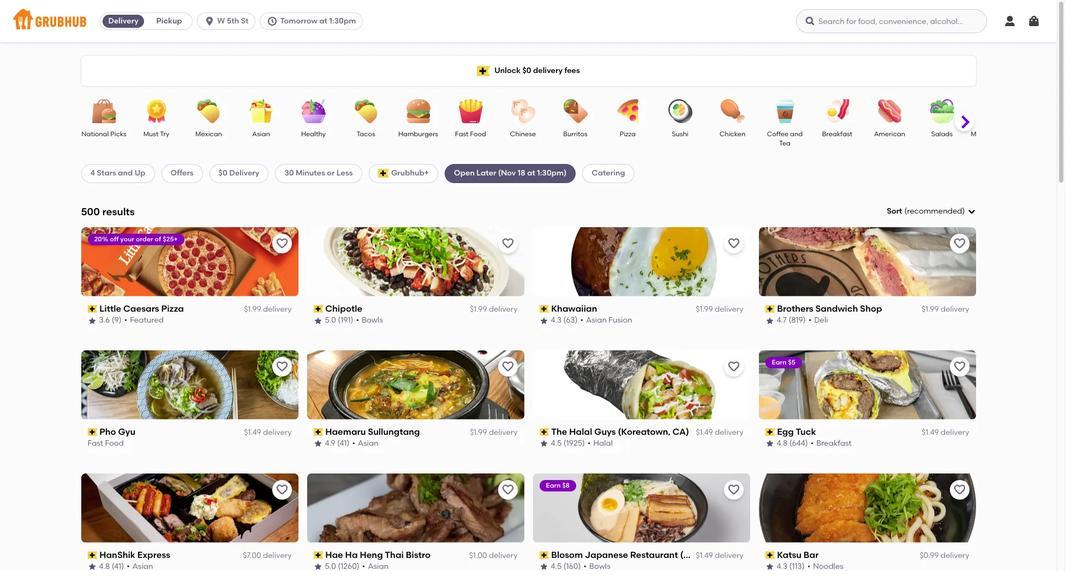 Task type: locate. For each thing, give the bounding box(es) containing it.
3.6 (9)
[[99, 316, 122, 325]]

• right '(9)'
[[124, 316, 127, 325]]

0 vertical spatial $0
[[522, 66, 531, 75]]

mexican image
[[190, 99, 228, 123]]

subscription pass image for egg tuck
[[765, 429, 775, 436]]

4.9
[[325, 439, 335, 449]]

food
[[470, 130, 486, 138], [105, 439, 124, 449]]

halal up (1925)
[[569, 427, 592, 437]]

• right (191)
[[356, 316, 359, 325]]

$7.00 delivery
[[243, 552, 292, 561]]

the
[[551, 427, 567, 437]]

1 horizontal spatial fast
[[455, 130, 469, 138]]

star icon image
[[88, 317, 96, 325], [313, 317, 322, 325], [539, 317, 548, 325], [765, 317, 774, 325], [313, 440, 322, 449], [539, 440, 548, 449], [765, 440, 774, 449], [88, 563, 96, 572], [313, 563, 322, 572], [539, 563, 548, 572], [765, 563, 774, 572]]

pizza
[[620, 130, 636, 138], [161, 304, 184, 314]]

0 horizontal spatial $0
[[219, 169, 227, 178]]

1 horizontal spatial asian
[[358, 439, 379, 449]]

2 horizontal spatial subscription pass image
[[539, 552, 549, 560]]

• right (1925)
[[588, 439, 591, 449]]

subscription pass image for katsu bar
[[765, 552, 775, 560]]

subscription pass image left pho
[[88, 429, 97, 436]]

catering
[[592, 169, 625, 178]]

haemaru sullungtang
[[325, 427, 420, 437]]

1 vertical spatial fast
[[88, 439, 103, 449]]

grubhub plus flag logo image left unlock
[[477, 66, 490, 76]]

subscription pass image for haemaru sullungtang
[[313, 429, 323, 436]]

haemaru sullungtang  logo image
[[307, 351, 524, 420]]

subscription pass image
[[88, 306, 97, 313], [313, 306, 323, 313], [539, 306, 549, 313], [765, 306, 775, 313], [313, 429, 323, 436], [539, 429, 549, 436], [765, 429, 775, 436], [88, 552, 97, 560], [765, 552, 775, 560]]

star icon image for khawaiian
[[539, 317, 548, 325]]

earn left $5
[[772, 359, 787, 366]]

1 horizontal spatial fast food
[[455, 130, 486, 138]]

national picks
[[81, 130, 126, 138]]

subscription pass image left blosom
[[539, 552, 549, 560]]

tacos
[[357, 130, 375, 138]]

2 svg image from the left
[[805, 16, 816, 27]]

grubhub plus flag logo image for unlock $0 delivery fees
[[477, 66, 490, 76]]

egg
[[777, 427, 794, 437]]

american
[[874, 130, 905, 138]]

healthy
[[301, 130, 326, 138]]

save this restaurant image for brothers sandwich shop
[[953, 237, 966, 250]]

subscription pass image for brothers sandwich shop
[[765, 306, 775, 313]]

0 vertical spatial at
[[319, 16, 327, 26]]

ca)
[[673, 427, 689, 437]]

$1.49 delivery for pho gyu
[[244, 428, 292, 438]]

earn left $8
[[546, 482, 561, 490]]

•
[[124, 316, 127, 325], [356, 316, 359, 325], [580, 316, 583, 325], [808, 316, 811, 325], [352, 439, 355, 449], [588, 439, 591, 449], [811, 439, 814, 449]]

$1.49 delivery for blosom japanese restaurant (w 3rd st)
[[696, 552, 743, 561]]

• left deli on the right of page
[[808, 316, 811, 325]]

w 5th st button
[[197, 13, 260, 30]]

subscription pass image left 'khawaiian'
[[539, 306, 549, 313]]

egg tuck
[[777, 427, 816, 437]]

$8
[[562, 482, 570, 490]]

must try image
[[137, 99, 175, 123]]

breakfast
[[822, 130, 852, 138], [816, 439, 852, 449]]

0 vertical spatial and
[[790, 130, 803, 138]]

)
[[962, 207, 965, 216]]

subscription pass image left chipotle
[[313, 306, 323, 313]]

asian down asian image
[[252, 130, 270, 138]]

1 horizontal spatial and
[[790, 130, 803, 138]]

delivery for khawaiian
[[715, 305, 743, 314]]

save this restaurant image for katsu bar
[[953, 484, 966, 497]]

$7.00
[[243, 552, 261, 561]]

fast food down pho
[[88, 439, 124, 449]]

asian left fusion
[[586, 316, 607, 325]]

star icon image for chipotle
[[313, 317, 322, 325]]

subscription pass image left brothers at the right
[[765, 306, 775, 313]]

0 horizontal spatial grubhub plus flag logo image
[[378, 169, 389, 178]]

deli
[[814, 316, 828, 325]]

and up tea
[[790, 130, 803, 138]]

sort
[[887, 207, 902, 216]]

save this restaurant button for pho gyu
[[272, 357, 292, 377]]

fast down fast food image
[[455, 130, 469, 138]]

1 horizontal spatial $0
[[522, 66, 531, 75]]

0 vertical spatial halal
[[569, 427, 592, 437]]

none field containing sort
[[887, 206, 976, 217]]

open later (nov 18 at 1:30pm)
[[454, 169, 567, 178]]

tomorrow at 1:30pm button
[[260, 13, 367, 30]]

asian down haemaru sullungtang
[[358, 439, 379, 449]]

grubhub plus flag logo image
[[477, 66, 490, 76], [378, 169, 389, 178]]

hamburgers image
[[399, 99, 437, 123]]

• for brothers sandwich shop
[[808, 316, 811, 325]]

at
[[319, 16, 327, 26], [527, 169, 535, 178]]

delivery left 30
[[229, 169, 259, 178]]

(w
[[680, 550, 692, 561]]

subscription pass image left "hanshik"
[[88, 552, 97, 560]]

0 horizontal spatial and
[[118, 169, 133, 178]]

brothers
[[777, 304, 813, 314]]

save this restaurant image
[[275, 237, 288, 250], [953, 237, 966, 250], [275, 360, 288, 374], [501, 360, 514, 374], [727, 360, 740, 374], [953, 360, 966, 374], [275, 484, 288, 497], [501, 484, 514, 497], [727, 484, 740, 497], [953, 484, 966, 497]]

1 horizontal spatial delivery
[[229, 169, 259, 178]]

save this restaurant button
[[272, 234, 292, 254], [498, 234, 518, 254], [724, 234, 743, 254], [950, 234, 969, 254], [272, 357, 292, 377], [498, 357, 518, 377], [724, 357, 743, 377], [950, 357, 969, 377], [272, 480, 292, 500], [498, 480, 518, 500], [724, 480, 743, 500], [950, 480, 969, 500]]

• halal
[[588, 439, 613, 449]]

salads image
[[923, 99, 961, 123]]

pizza up featured
[[161, 304, 184, 314]]

5.0 (191)
[[325, 316, 353, 325]]

delivery
[[108, 16, 138, 26], [229, 169, 259, 178]]

delivery for pho gyu
[[263, 428, 292, 438]]

star icon image for egg tuck
[[765, 440, 774, 449]]

svg image
[[204, 16, 215, 27], [805, 16, 816, 27]]

Search for food, convenience, alcohol... search field
[[796, 9, 987, 33]]

sushi image
[[661, 99, 699, 123]]

1 save this restaurant image from the left
[[501, 237, 514, 250]]

1 svg image from the left
[[204, 16, 215, 27]]

and
[[790, 130, 803, 138], [118, 169, 133, 178]]

american image
[[871, 99, 909, 123]]

food down fast food image
[[470, 130, 486, 138]]

0 horizontal spatial save this restaurant image
[[501, 237, 514, 250]]

$1.49
[[244, 428, 261, 438], [696, 428, 713, 438], [922, 428, 939, 438], [696, 552, 713, 561]]

1 vertical spatial grubhub plus flag logo image
[[378, 169, 389, 178]]

save this restaurant image for haemaru sullungtang
[[501, 360, 514, 374]]

1 horizontal spatial pizza
[[620, 130, 636, 138]]

off
[[110, 236, 119, 243]]

and left up
[[118, 169, 133, 178]]

2 horizontal spatial asian
[[586, 316, 607, 325]]

khawaiian
[[551, 304, 597, 314]]

delivery inside button
[[108, 16, 138, 26]]

coffee and tea
[[767, 130, 803, 148]]

delivery left pickup
[[108, 16, 138, 26]]

3rd
[[695, 550, 709, 561]]

blosom
[[551, 550, 583, 561]]

0 horizontal spatial fast
[[88, 439, 103, 449]]

mexican
[[195, 130, 222, 138]]

subscription pass image left little
[[88, 306, 97, 313]]

pizza down pizza image
[[620, 130, 636, 138]]

halal
[[569, 427, 592, 437], [593, 439, 613, 449]]

0 horizontal spatial delivery
[[108, 16, 138, 26]]

tea
[[779, 140, 791, 148]]

4.3 (63)
[[551, 316, 578, 325]]

1 horizontal spatial food
[[470, 130, 486, 138]]

fast down pho
[[88, 439, 103, 449]]

katsu bar logo image
[[759, 474, 976, 543]]

subscription pass image for the halal guys (koreatown, ca)
[[539, 429, 549, 436]]

0 vertical spatial grubhub plus flag logo image
[[477, 66, 490, 76]]

• right (41)
[[352, 439, 355, 449]]

0 horizontal spatial subscription pass image
[[88, 429, 97, 436]]

0 vertical spatial asian
[[252, 130, 270, 138]]

food down pho gyu at the left bottom of page
[[105, 439, 124, 449]]

0 vertical spatial delivery
[[108, 16, 138, 26]]

• down tuck on the bottom right of the page
[[811, 439, 814, 449]]

0 horizontal spatial fast food
[[88, 439, 124, 449]]

1 vertical spatial pizza
[[161, 304, 184, 314]]

1 horizontal spatial earn
[[772, 359, 787, 366]]

open
[[454, 169, 475, 178]]

0 vertical spatial food
[[470, 130, 486, 138]]

breakfast down breakfast image
[[822, 130, 852, 138]]

0 horizontal spatial at
[[319, 16, 327, 26]]

$0 right offers
[[219, 169, 227, 178]]

$1.00 delivery
[[469, 552, 518, 561]]

4.3
[[551, 316, 562, 325]]

subscription pass image left hae
[[313, 552, 323, 560]]

0 horizontal spatial earn
[[546, 482, 561, 490]]

at right 18
[[527, 169, 535, 178]]

save this restaurant button for katsu bar
[[950, 480, 969, 500]]

5th
[[227, 16, 239, 26]]

• for egg tuck
[[811, 439, 814, 449]]

pizza image
[[609, 99, 647, 123]]

1 horizontal spatial subscription pass image
[[313, 552, 323, 560]]

1 vertical spatial halal
[[593, 439, 613, 449]]

subscription pass image for chipotle
[[313, 306, 323, 313]]

$1.99 for haemaru sullungtang
[[470, 428, 487, 438]]

0 vertical spatial fast
[[455, 130, 469, 138]]

caesars
[[123, 304, 159, 314]]

$1.49 for pho gyu
[[244, 428, 261, 438]]

st)
[[711, 550, 723, 561]]

delivery for haemaru sullungtang
[[489, 428, 518, 438]]

$25+
[[163, 236, 178, 243]]

pho gyu logo image
[[81, 351, 298, 420]]

blosom japanese restaurant (w 3rd st) logo image
[[533, 474, 750, 543]]

$1.49 delivery
[[244, 428, 292, 438], [696, 428, 743, 438], [922, 428, 969, 438], [696, 552, 743, 561]]

0 horizontal spatial halal
[[569, 427, 592, 437]]

0 horizontal spatial food
[[105, 439, 124, 449]]

$1.99 for little caesars pizza
[[244, 305, 261, 314]]

subscription pass image
[[88, 429, 97, 436], [313, 552, 323, 560], [539, 552, 549, 560]]

subscription pass image left haemaru
[[313, 429, 323, 436]]

subscription pass image left the
[[539, 429, 549, 436]]

(41)
[[337, 439, 349, 449]]

svg image inside field
[[967, 207, 976, 216]]

2 vertical spatial asian
[[358, 439, 379, 449]]

subscription pass image left 'katsu'
[[765, 552, 775, 560]]

0 vertical spatial pizza
[[620, 130, 636, 138]]

mediterranean
[[971, 130, 1018, 138]]

at left "1:30pm"
[[319, 16, 327, 26]]

1 horizontal spatial save this restaurant image
[[727, 237, 740, 250]]

2 save this restaurant image from the left
[[727, 237, 740, 250]]

save this restaurant button for the halal guys (koreatown, ca)
[[724, 357, 743, 377]]

subscription pass image for blosom japanese restaurant (w 3rd st)
[[539, 552, 549, 560]]

minutes
[[296, 169, 325, 178]]

0 horizontal spatial pizza
[[161, 304, 184, 314]]

main navigation navigation
[[0, 0, 1057, 43]]

1:30pm
[[329, 16, 356, 26]]

1 vertical spatial $0
[[219, 169, 227, 178]]

svg image
[[1003, 15, 1017, 28], [1027, 15, 1041, 28], [267, 16, 278, 27], [967, 207, 976, 216]]

hae
[[325, 550, 343, 561]]

fast food down fast food image
[[455, 130, 486, 138]]

1 horizontal spatial grubhub plus flag logo image
[[477, 66, 490, 76]]

delivery for little caesars pizza
[[263, 305, 292, 314]]

grubhub plus flag logo image for grubhub+
[[378, 169, 389, 178]]

4.9 (41)
[[325, 439, 349, 449]]

None field
[[887, 206, 976, 217]]

blosom japanese restaurant (w 3rd st)
[[551, 550, 723, 561]]

st
[[241, 16, 249, 26]]

• right (63)
[[580, 316, 583, 325]]

little
[[99, 304, 121, 314]]

pho gyu
[[99, 427, 135, 437]]

subscription pass image for hanshik express
[[88, 552, 97, 560]]

1 vertical spatial delivery
[[229, 169, 259, 178]]

express
[[137, 550, 170, 561]]

star icon image for haemaru sullungtang
[[313, 440, 322, 449]]

bowls
[[362, 316, 383, 325]]

1 vertical spatial asian
[[586, 316, 607, 325]]

$1.49 for egg tuck
[[922, 428, 939, 438]]

1 horizontal spatial halal
[[593, 439, 613, 449]]

halal down guys at the right bottom of the page
[[593, 439, 613, 449]]

save this restaurant image for pho gyu
[[275, 360, 288, 374]]

0 horizontal spatial svg image
[[204, 16, 215, 27]]

grubhub plus flag logo image left grubhub+
[[378, 169, 389, 178]]

save this restaurant image
[[501, 237, 514, 250], [727, 237, 740, 250]]

grubhub+
[[391, 169, 429, 178]]

1 vertical spatial at
[[527, 169, 535, 178]]

earn for egg tuck
[[772, 359, 787, 366]]

breakfast right (644)
[[816, 439, 852, 449]]

delivery for egg tuck
[[941, 428, 969, 438]]

hamburgers
[[398, 130, 438, 138]]

the halal guys (koreatown, ca)
[[551, 427, 689, 437]]

earn
[[772, 359, 787, 366], [546, 482, 561, 490]]

• for chipotle
[[356, 316, 359, 325]]

fast
[[455, 130, 469, 138], [88, 439, 103, 449]]

1 horizontal spatial svg image
[[805, 16, 816, 27]]

little caesars pizza
[[99, 304, 184, 314]]

1 vertical spatial and
[[118, 169, 133, 178]]

1 vertical spatial earn
[[546, 482, 561, 490]]

star icon image for brothers sandwich shop
[[765, 317, 774, 325]]

$0 right unlock
[[522, 66, 531, 75]]

0 vertical spatial earn
[[772, 359, 787, 366]]

$5
[[788, 359, 796, 366]]

star icon image for blosom japanese restaurant (w 3rd st)
[[539, 563, 548, 572]]

$1.49 delivery for egg tuck
[[922, 428, 969, 438]]

18
[[518, 169, 525, 178]]

subscription pass image left egg
[[765, 429, 775, 436]]

coffee and tea image
[[766, 99, 804, 123]]



Task type: describe. For each thing, give the bounding box(es) containing it.
tomorrow at 1:30pm
[[280, 16, 356, 26]]

hae ha heng thai bistro logo image
[[307, 474, 524, 543]]

delivery for the halal guys (koreatown, ca)
[[715, 428, 743, 438]]

save this restaurant button for hanshik express
[[272, 480, 292, 500]]

katsu bar
[[777, 550, 819, 561]]

1 horizontal spatial at
[[527, 169, 535, 178]]

hanshik
[[99, 550, 135, 561]]

offers
[[171, 169, 193, 178]]

asian image
[[242, 99, 280, 123]]

delivery for brothers sandwich shop
[[941, 305, 969, 314]]

recommended
[[907, 207, 962, 216]]

$1.99 delivery for khawaiian
[[696, 305, 743, 314]]

delivery for hae ha heng thai bistro
[[489, 552, 518, 561]]

results
[[102, 205, 135, 218]]

or
[[327, 169, 335, 178]]

fusion
[[609, 316, 632, 325]]

save this restaurant image for hae ha heng thai bistro
[[501, 484, 514, 497]]

$1.49 for the halal guys (koreatown, ca)
[[696, 428, 713, 438]]

later
[[476, 169, 496, 178]]

subscription pass image for khawaiian
[[539, 306, 549, 313]]

• for haemaru sullungtang
[[352, 439, 355, 449]]

guys
[[594, 427, 616, 437]]

500 results
[[81, 205, 135, 218]]

save this restaurant button for brothers sandwich shop
[[950, 234, 969, 254]]

must
[[143, 130, 159, 138]]

national picks image
[[85, 99, 123, 123]]

stars
[[97, 169, 116, 178]]

haemaru
[[325, 427, 366, 437]]

heng
[[360, 550, 383, 561]]

subscription pass image for hae ha heng thai bistro
[[313, 552, 323, 560]]

order
[[136, 236, 153, 243]]

egg tuck logo image
[[759, 351, 976, 420]]

(
[[904, 207, 907, 216]]

• for little caesars pizza
[[124, 316, 127, 325]]

4
[[90, 169, 95, 178]]

4.8
[[777, 439, 788, 449]]

save this restaurant image for khawaiian
[[727, 237, 740, 250]]

20%
[[94, 236, 108, 243]]

breakfast image
[[818, 99, 856, 123]]

star icon image for little caesars pizza
[[88, 317, 96, 325]]

$1.99 delivery for little caesars pizza
[[244, 305, 292, 314]]

20% off your order of $25+
[[94, 236, 178, 243]]

0 horizontal spatial asian
[[252, 130, 270, 138]]

ha
[[345, 550, 358, 561]]

• for the halal guys (koreatown, ca)
[[588, 439, 591, 449]]

chinese
[[510, 130, 536, 138]]

restaurant
[[630, 550, 678, 561]]

unlock
[[494, 66, 521, 75]]

500
[[81, 205, 100, 218]]

delivery for katsu bar
[[941, 552, 969, 561]]

tuck
[[796, 427, 816, 437]]

(nov
[[498, 169, 516, 178]]

0 vertical spatial fast food
[[455, 130, 486, 138]]

khawaiian logo image
[[533, 227, 750, 297]]

earn for blosom japanese restaurant (w 3rd st)
[[546, 482, 561, 490]]

$0.99 delivery
[[920, 552, 969, 561]]

$1.99 for chipotle
[[470, 305, 487, 314]]

$1.49 for blosom japanese restaurant (w 3rd st)
[[696, 552, 713, 561]]

healthy image
[[294, 99, 333, 123]]

5.0
[[325, 316, 336, 325]]

1 vertical spatial fast food
[[88, 439, 124, 449]]

subscription pass image for pho gyu
[[88, 429, 97, 436]]

asian for haemaru sullungtang
[[358, 439, 379, 449]]

chinese image
[[504, 99, 542, 123]]

delivery for hanshik express
[[263, 552, 292, 561]]

thai
[[385, 550, 404, 561]]

gyu
[[118, 427, 135, 437]]

save this restaurant button for chipotle
[[498, 234, 518, 254]]

fast food image
[[452, 99, 490, 123]]

and inside coffee and tea
[[790, 130, 803, 138]]

hanshik express logo image
[[81, 474, 298, 543]]

(63)
[[563, 316, 578, 325]]

japanese
[[585, 550, 628, 561]]

$1.49 delivery for the halal guys (koreatown, ca)
[[696, 428, 743, 438]]

30 minutes or less
[[285, 169, 353, 178]]

$0.99
[[920, 552, 939, 561]]

delivery for chipotle
[[489, 305, 518, 314]]

1:30pm)
[[537, 169, 567, 178]]

4.7 (819)
[[777, 316, 806, 325]]

fees
[[564, 66, 580, 75]]

• asian
[[352, 439, 379, 449]]

brothers sandwich shop logo image
[[759, 227, 976, 297]]

svg image inside the tomorrow at 1:30pm button
[[267, 16, 278, 27]]

chipotle
[[325, 304, 362, 314]]

save this restaurant image for the halal guys (koreatown, ca)
[[727, 360, 740, 374]]

1 vertical spatial food
[[105, 439, 124, 449]]

subscription pass image for little caesars pizza
[[88, 306, 97, 313]]

halal for the
[[569, 427, 592, 437]]

w
[[217, 16, 225, 26]]

star icon image for the halal guys (koreatown, ca)
[[539, 440, 548, 449]]

• breakfast
[[811, 439, 852, 449]]

(koreatown,
[[618, 427, 670, 437]]

pickup
[[156, 16, 182, 26]]

$1.99 delivery for haemaru sullungtang
[[470, 428, 518, 438]]

(191)
[[338, 316, 353, 325]]

w 5th st
[[217, 16, 249, 26]]

bistro
[[406, 550, 431, 561]]

sort ( recommended )
[[887, 207, 965, 216]]

picks
[[110, 130, 126, 138]]

earn $8
[[546, 482, 570, 490]]

sullungtang
[[368, 427, 420, 437]]

svg image inside w 5th st button
[[204, 16, 215, 27]]

$1.00
[[469, 552, 487, 561]]

little caesars pizza logo image
[[81, 227, 298, 297]]

at inside the tomorrow at 1:30pm button
[[319, 16, 327, 26]]

halal for •
[[593, 439, 613, 449]]

burritos
[[563, 130, 587, 138]]

save this restaurant image for chipotle
[[501, 237, 514, 250]]

the halal guys (koreatown, ca) logo image
[[533, 351, 750, 420]]

$1.99 delivery for brothers sandwich shop
[[922, 305, 969, 314]]

4 stars and up
[[90, 169, 145, 178]]

burritos image
[[556, 99, 594, 123]]

• for khawaiian
[[580, 316, 583, 325]]

delivery for blosom japanese restaurant (w 3rd st)
[[715, 552, 743, 561]]

save this restaurant button for hae ha heng thai bistro
[[498, 480, 518, 500]]

shop
[[860, 304, 882, 314]]

pickup button
[[146, 13, 192, 30]]

your
[[120, 236, 134, 243]]

earn $5
[[772, 359, 796, 366]]

save this restaurant button for khawaiian
[[724, 234, 743, 254]]

star icon image for katsu bar
[[765, 563, 774, 572]]

$1.99 delivery for chipotle
[[470, 305, 518, 314]]

4.5
[[551, 439, 562, 449]]

(819)
[[789, 316, 806, 325]]

(1925)
[[564, 439, 585, 449]]

coffee
[[767, 130, 789, 138]]

$0 delivery
[[219, 169, 259, 178]]

1 vertical spatial breakfast
[[816, 439, 852, 449]]

$1.99 for brothers sandwich shop
[[922, 305, 939, 314]]

star icon image for hanshik express
[[88, 563, 96, 572]]

0 vertical spatial breakfast
[[822, 130, 852, 138]]

sushi
[[672, 130, 688, 138]]

delivery button
[[100, 13, 146, 30]]

save this restaurant image for hanshik express
[[275, 484, 288, 497]]

(644)
[[789, 439, 808, 449]]

$1.99 for khawaiian
[[696, 305, 713, 314]]

4.7
[[777, 316, 787, 325]]

tacos image
[[347, 99, 385, 123]]

asian for khawaiian
[[586, 316, 607, 325]]

save this restaurant button for haemaru sullungtang
[[498, 357, 518, 377]]

4.5 (1925)
[[551, 439, 585, 449]]

of
[[155, 236, 161, 243]]

chicken image
[[713, 99, 752, 123]]

sandwich
[[815, 304, 858, 314]]

star icon image for hae ha heng thai bistro
[[313, 563, 322, 572]]

salads
[[931, 130, 953, 138]]

chipotle logo image
[[307, 227, 524, 297]]

• deli
[[808, 316, 828, 325]]



Task type: vqa. For each thing, say whether or not it's contained in the screenshot.
Egg Tuck the Earn
yes



